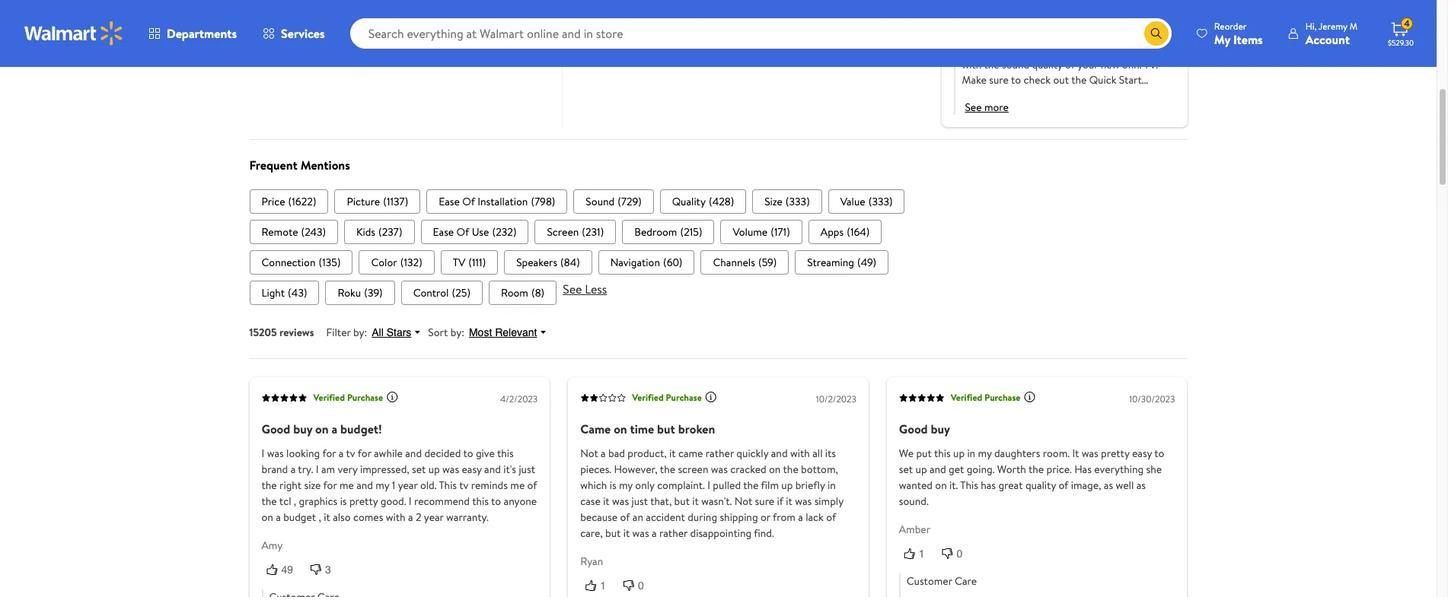 Task type: vqa. For each thing, say whether or not it's contained in the screenshot.


Task type: describe. For each thing, give the bounding box(es) containing it.
connection
[[262, 255, 316, 270]]

3
[[325, 564, 331, 576]]

room.
[[1043, 446, 1070, 461]]

and inside we put this up in my daughters room. it was pretty easy to set up and get going.  worth the price. has everything she wanted on it.  this has great quality of image, as well as sound.
[[930, 462, 946, 477]]

in inside not a bad product, it came rather quickly and with all its pieces. however, the screen was cracked on the bottom, which is my only complaint. i pulled the film up briefly in case it was just that, but it wasn't. not sure if it was simply because of an accident during shipping or from a lack of care, but it was a rather disappointing find.
[[828, 478, 836, 493]]

1 vertical spatial ,
[[319, 510, 321, 525]]

film
[[761, 478, 779, 493]]

up up the "get"
[[953, 446, 965, 461]]

amber
[[899, 522, 931, 537]]

on up looking
[[315, 421, 329, 438]]

your
[[1078, 57, 1098, 73]]

briefly
[[795, 478, 825, 493]]

it inside i was looking for a tv for awhile and decided to give this brand a try. i am very impressed, set up was easy and it's just the right size for me and my 1 year old. this tv reminds me of the tcl , graphics is pretty good. i recommend this to anyone on a budget , it also comes with a 2 year warranty.
[[324, 510, 330, 525]]

remote (243)
[[262, 224, 326, 240]]

i inside not a bad product, it came rather quickly and with all its pieces. however, the screen was cracked on the bottom, which is my only complaint. i pulled the film up briefly in case it was just that, but it wasn't. not sure if it was simply because of an accident during shipping or from a lack of care, but it was a rather disappointing find.
[[708, 478, 710, 493]]

of inside i was looking for a tv for awhile and decided to give this brand a try. i am very impressed, set up was easy and it's just the right size for me and my 1 year old. this tv reminds me of the tcl , graphics is pretty good. i recommend this to anyone on a budget , it also comes with a 2 year warranty.
[[527, 478, 537, 493]]

pretty inside i was looking for a tv for awhile and decided to give this brand a try. i am very impressed, set up was easy and it's just the right size for me and my 1 year old. this tv reminds me of the tcl , graphics is pretty good. i recommend this to anyone on a budget , it also comes with a 2 year warranty.
[[349, 494, 378, 509]]

a down tcl
[[276, 510, 281, 525]]

its
[[825, 446, 836, 461]]

verified for time
[[632, 392, 664, 405]]

(25)
[[452, 285, 470, 301]]

this inside i was looking for a tv for awhile and decided to give this brand a try. i am very impressed, set up was easy and it's just the right size for me and my 1 year old. this tv reminds me of the tcl , graphics is pretty good. i recommend this to anyone on a budget , it also comes with a 2 year warranty.
[[439, 478, 457, 493]]

get
[[949, 462, 964, 477]]

of for installation
[[462, 194, 475, 209]]

because
[[580, 510, 618, 525]]

departments button
[[136, 15, 250, 52]]

amy
[[262, 538, 283, 553]]

Walmart Site-Wide search field
[[350, 18, 1172, 49]]

worth
[[997, 462, 1026, 477]]

on left "time"
[[614, 421, 627, 438]]

apps (164)
[[821, 224, 870, 240]]

price
[[262, 194, 285, 209]]

it right if
[[786, 494, 793, 509]]

control
[[413, 285, 449, 301]]

verified purchase information image for good buy on a budget!
[[386, 392, 398, 404]]

it left 'came'
[[669, 446, 676, 461]]

list item containing bedroom
[[622, 220, 714, 244]]

looking
[[286, 446, 320, 461]]

a up very
[[339, 446, 344, 461]]

quality inside the 'customer care hello nichole. we're sorry you're unhappy with the sound quality of your new onn. tv. make sure to check out the quick start...'
[[1032, 57, 1063, 73]]

comes
[[353, 510, 383, 525]]

kids
[[356, 224, 375, 240]]

list item containing speakers
[[504, 250, 592, 275]]

was inside we put this up in my daughters room. it was pretty easy to set up and get going.  worth the price. has everything she wanted on it.  this has great quality of image, as well as sound.
[[1082, 446, 1099, 461]]

remote
[[262, 224, 298, 240]]

price (1622)
[[262, 194, 316, 209]]

2 as from the left
[[1137, 478, 1146, 493]]

1 vertical spatial but
[[674, 494, 690, 509]]

nichole.
[[989, 42, 1027, 57]]

am
[[321, 462, 335, 477]]

everything
[[1094, 462, 1144, 477]]

hi,
[[1306, 19, 1317, 32]]

list item containing apps
[[809, 220, 882, 244]]

list item containing channels
[[701, 250, 789, 275]]

on inside we put this up in my daughters room. it was pretty easy to set up and get going.  worth the price. has everything she wanted on it.  this has great quality of image, as well as sound.
[[935, 478, 947, 493]]

of left an
[[620, 510, 630, 525]]

(232)
[[492, 224, 517, 240]]

see more button
[[965, 100, 1009, 115]]

list item containing control
[[401, 281, 483, 305]]

account
[[1306, 31, 1350, 48]]

care,
[[580, 526, 603, 541]]

to left give
[[463, 446, 473, 461]]

the right out
[[1071, 73, 1087, 88]]

and up "reminds"
[[484, 462, 501, 477]]

decided
[[424, 446, 461, 461]]

m
[[1350, 19, 1358, 32]]

0 for on
[[638, 580, 644, 592]]

on inside i was looking for a tv for awhile and decided to give this brand a try. i am very impressed, set up was easy and it's just the right size for me and my 1 year old. this tv reminds me of the tcl , graphics is pretty good. i recommend this to anyone on a budget , it also comes with a 2 year warranty.
[[262, 510, 273, 525]]

1 inside i was looking for a tv for awhile and decided to give this brand a try. i am very impressed, set up was easy and it's just the right size for me and my 1 year old. this tv reminds me of the tcl , graphics is pretty good. i recommend this to anyone on a budget , it also comes with a 2 year warranty.
[[392, 478, 395, 493]]

more
[[984, 100, 1009, 115]]

list item containing picture
[[335, 189, 420, 214]]

came on time but broken
[[580, 421, 715, 438]]

case
[[580, 494, 601, 509]]

i up brand
[[262, 446, 264, 461]]

for down am
[[323, 478, 337, 493]]

a left budget!
[[332, 421, 337, 438]]

quality (428)
[[672, 194, 734, 209]]

(729)
[[618, 194, 642, 209]]

streaming (49)
[[807, 255, 876, 270]]

my inside not a bad product, it came rather quickly and with all its pieces. however, the screen was cracked on the bottom, which is my only complaint. i pulled the film up briefly in case it was just that, but it wasn't. not sure if it was simply because of an accident during shipping or from a lack of care, but it was a rather disappointing find.
[[619, 478, 633, 493]]

1 for good buy
[[919, 548, 925, 560]]

sound (729)
[[586, 194, 642, 209]]

well
[[1116, 478, 1134, 493]]

list item containing ease of use
[[421, 220, 529, 244]]

0 button for buy
[[937, 547, 975, 562]]

ease of use (232)
[[433, 224, 517, 240]]

list item containing remote
[[249, 220, 338, 244]]

ease for ease of use (232)
[[433, 224, 454, 240]]

1 me from the left
[[339, 478, 354, 493]]

0 vertical spatial rather
[[706, 446, 734, 461]]

we're
[[1029, 42, 1056, 57]]

mentions
[[300, 156, 350, 173]]

list item containing navigation
[[598, 250, 695, 275]]

the left tcl
[[262, 494, 277, 509]]

came
[[580, 421, 611, 438]]

size (333)
[[765, 194, 810, 209]]

list containing remote
[[249, 220, 1187, 244]]

most relevant button
[[464, 326, 554, 340]]

for up am
[[322, 446, 336, 461]]

list containing price
[[249, 189, 1187, 214]]

1 vertical spatial not
[[735, 494, 752, 509]]

(49)
[[857, 255, 876, 270]]

was up because
[[612, 494, 629, 509]]

tcl
[[279, 494, 291, 509]]

0 horizontal spatial not
[[580, 446, 598, 461]]

sure inside not a bad product, it came rather quickly and with all its pieces. however, the screen was cracked on the bottom, which is my only complaint. i pulled the film up briefly in case it was just that, but it wasn't. not sure if it was simply because of an accident during shipping or from a lack of care, but it was a rather disappointing find.
[[755, 494, 775, 509]]

a left 2
[[408, 510, 413, 525]]

pretty inside we put this up in my daughters room. it was pretty easy to set up and get going.  worth the price. has everything she wanted on it.  this has great quality of image, as well as sound.
[[1101, 446, 1130, 461]]

good buy on a budget!
[[262, 421, 382, 438]]

(243)
[[301, 224, 326, 240]]

easy inside we put this up in my daughters room. it was pretty easy to set up and get going.  worth the price. has everything she wanted on it.  this has great quality of image, as well as sound.
[[1132, 446, 1152, 461]]

that,
[[650, 494, 672, 509]]

good for good buy
[[899, 421, 928, 438]]

with inside not a bad product, it came rather quickly and with all its pieces. however, the screen was cracked on the bottom, which is my only complaint. i pulled the film up briefly in case it was just that, but it wasn't. not sure if it was simply because of an accident during shipping or from a lack of care, but it was a rather disappointing find.
[[790, 446, 810, 461]]

disappointing
[[690, 526, 752, 541]]

most
[[469, 326, 492, 339]]

in inside we put this up in my daughters room. it was pretty easy to set up and get going.  worth the price. has everything she wanted on it.  this has great quality of image, as well as sound.
[[967, 446, 975, 461]]

make
[[962, 73, 987, 88]]

0 vertical spatial but
[[657, 421, 675, 438]]

a left lack
[[798, 510, 803, 525]]

jeremy
[[1319, 19, 1348, 32]]

filter by:
[[326, 325, 367, 340]]

complaint.
[[657, 478, 705, 493]]

however,
[[614, 462, 658, 477]]

set inside i was looking for a tv for awhile and decided to give this brand a try. i am very impressed, set up was easy and it's just the right size for me and my 1 year old. this tv reminds me of the tcl , graphics is pretty good. i recommend this to anyone on a budget , it also comes with a 2 year warranty.
[[412, 462, 426, 477]]

0 for buy
[[957, 548, 963, 560]]

it right case
[[603, 494, 610, 509]]

list item containing screen
[[535, 220, 616, 244]]

services
[[281, 25, 325, 42]]

to inside the 'customer care hello nichole. we're sorry you're unhappy with the sound quality of your new onn. tv. make sure to check out the quick start...'
[[1011, 73, 1021, 88]]

it right care,
[[623, 526, 630, 541]]

speakers (84)
[[516, 255, 580, 270]]

was down briefly
[[795, 494, 812, 509]]

the down brand
[[262, 478, 277, 493]]

give
[[476, 446, 495, 461]]

0 vertical spatial year
[[398, 478, 418, 493]]

list item containing kids
[[344, 220, 415, 244]]

1 button for good
[[899, 547, 937, 562]]

1 horizontal spatial this
[[497, 446, 514, 461]]

is inside i was looking for a tv for awhile and decided to give this brand a try. i am very impressed, set up was easy and it's just the right size for me and my 1 year old. this tv reminds me of the tcl , graphics is pretty good. i recommend this to anyone on a budget , it also comes with a 2 year warranty.
[[340, 494, 347, 509]]

up down put
[[916, 462, 927, 477]]

image,
[[1071, 478, 1101, 493]]

of down simply
[[826, 510, 836, 525]]

care for customer care
[[955, 574, 977, 589]]

wanted
[[899, 478, 933, 493]]

for left awhile
[[358, 446, 371, 461]]

3 verified purchase from the left
[[951, 392, 1021, 405]]

with inside i was looking for a tv for awhile and decided to give this brand a try. i am very impressed, set up was easy and it's just the right size for me and my 1 year old. this tv reminds me of the tcl , graphics is pretty good. i recommend this to anyone on a budget , it also comes with a 2 year warranty.
[[386, 510, 406, 525]]

the up 'complaint.'
[[660, 462, 675, 477]]

0 horizontal spatial this
[[472, 494, 489, 509]]

price.
[[1047, 462, 1072, 477]]

list item containing tv
[[441, 250, 498, 275]]

picture (1137)
[[347, 194, 408, 209]]

(1622)
[[288, 194, 316, 209]]

a left bad on the bottom left of the page
[[601, 446, 606, 461]]

search icon image
[[1150, 27, 1163, 40]]

light (43)
[[262, 285, 307, 301]]

2 me from the left
[[510, 478, 525, 493]]

from
[[773, 510, 796, 525]]

15205
[[249, 325, 277, 340]]

walmart image
[[24, 21, 123, 46]]

list item containing room
[[489, 281, 557, 305]]

i right good.
[[409, 494, 412, 509]]

set inside we put this up in my daughters room. it was pretty easy to set up and get going.  worth the price. has everything she wanted on it.  this has great quality of image, as well as sound.
[[899, 462, 913, 477]]

sure inside the 'customer care hello nichole. we're sorry you're unhappy with the sound quality of your new onn. tv. make sure to check out the quick start...'
[[989, 73, 1009, 88]]

sound
[[1002, 57, 1029, 73]]

simply
[[814, 494, 843, 509]]

10/2/2023
[[816, 393, 856, 406]]

the down cracked
[[743, 478, 759, 493]]

this inside we put this up in my daughters room. it was pretty easy to set up and get going.  worth the price. has everything she wanted on it.  this has great quality of image, as well as sound.
[[960, 478, 978, 493]]

list item containing volume
[[721, 220, 802, 244]]

sort
[[428, 325, 448, 340]]

to inside we put this up in my daughters room. it was pretty easy to set up and get going.  worth the price. has everything she wanted on it.  this has great quality of image, as well as sound.
[[1154, 446, 1165, 461]]

1 button for came
[[580, 579, 618, 594]]

10/30/2023
[[1129, 393, 1175, 406]]

picture
[[347, 194, 380, 209]]

tv (111)
[[453, 255, 486, 270]]

sort by:
[[428, 325, 464, 340]]

also
[[333, 510, 351, 525]]

list item containing price
[[249, 189, 329, 214]]

list item containing sound
[[574, 189, 654, 214]]

was down decided
[[442, 462, 459, 477]]

easy inside i was looking for a tv for awhile and decided to give this brand a try. i am very impressed, set up was easy and it's just the right size for me and my 1 year old. this tv reminds me of the tcl , graphics is pretty good. i recommend this to anyone on a budget , it also comes with a 2 year warranty.
[[462, 462, 482, 477]]

kids (237)
[[356, 224, 402, 240]]



Task type: locate. For each thing, give the bounding box(es) containing it.
0 vertical spatial of
[[462, 194, 475, 209]]

0 horizontal spatial just
[[519, 462, 535, 477]]

1 vertical spatial just
[[632, 494, 648, 509]]

2 horizontal spatial verified purchase
[[951, 392, 1021, 405]]

0 horizontal spatial 0
[[638, 580, 644, 592]]

0 vertical spatial just
[[519, 462, 535, 477]]

1 horizontal spatial in
[[967, 446, 975, 461]]

on left it.
[[935, 478, 947, 493]]

not up the shipping
[[735, 494, 752, 509]]

3 purchase from the left
[[985, 392, 1021, 405]]

list item containing size
[[752, 189, 822, 214]]

2 purchase from the left
[[666, 392, 702, 405]]

0 vertical spatial pretty
[[1101, 446, 1130, 461]]

of up ease of use (232)
[[462, 194, 475, 209]]

list item down volume
[[701, 250, 789, 275]]

1 horizontal spatial care
[[1010, 21, 1032, 36]]

tv.
[[1144, 57, 1158, 73]]

1 horizontal spatial just
[[632, 494, 648, 509]]

by:
[[353, 325, 367, 340], [451, 325, 464, 340]]

1 button down amber
[[899, 547, 937, 562]]

0 horizontal spatial verified
[[313, 392, 345, 405]]

going.
[[967, 462, 995, 477]]

on inside not a bad product, it came rather quickly and with all its pieces. however, the screen was cracked on the bottom, which is my only complaint. i pulled the film up briefly in case it was just that, but it wasn't. not sure if it was simply because of an accident during shipping or from a lack of care, but it was a rather disappointing find.
[[769, 462, 781, 477]]

of down price.
[[1059, 478, 1069, 493]]

sorry
[[1058, 42, 1082, 57]]

i
[[262, 446, 264, 461], [316, 462, 319, 477], [708, 478, 710, 493], [409, 494, 412, 509]]

my
[[1214, 31, 1230, 48]]

1 good from the left
[[262, 421, 290, 438]]

color
[[371, 255, 397, 270]]

by: for filter by:
[[353, 325, 367, 340]]

of for use
[[457, 224, 469, 240]]

room (8)
[[501, 285, 545, 301]]

care for customer care hello nichole. we're sorry you're unhappy with the sound quality of your new onn. tv. make sure to check out the quick start...
[[1010, 21, 1032, 36]]

1 horizontal spatial (333)
[[869, 194, 893, 209]]

not up pieces.
[[580, 446, 598, 461]]

on up amy
[[262, 510, 273, 525]]

0 vertical spatial easy
[[1132, 446, 1152, 461]]

1 horizontal spatial me
[[510, 478, 525, 493]]

1 vertical spatial is
[[340, 494, 347, 509]]

ease up tv
[[433, 224, 454, 240]]

0 horizontal spatial ,
[[294, 494, 296, 509]]

1 vertical spatial list
[[249, 220, 1187, 244]]

2 vertical spatial 1
[[600, 580, 606, 592]]

2 vertical spatial list
[[249, 250, 1187, 275]]

3 list from the top
[[249, 250, 1187, 275]]

0 vertical spatial 1 button
[[899, 547, 937, 562]]

1 horizontal spatial as
[[1137, 478, 1146, 493]]

(231)
[[582, 224, 604, 240]]

volume
[[733, 224, 768, 240]]

but right "time"
[[657, 421, 675, 438]]

1 by: from the left
[[353, 325, 367, 340]]

1 vertical spatial 0 button
[[618, 579, 656, 594]]

2 (333) from the left
[[869, 194, 893, 209]]

the inside we put this up in my daughters room. it was pretty easy to set up and get going.  worth the price. has everything she wanted on it.  this has great quality of image, as well as sound.
[[1029, 462, 1044, 477]]

pieces.
[[580, 462, 612, 477]]

4/2/2023
[[500, 393, 538, 406]]

buy for good buy on a budget!
[[293, 421, 312, 438]]

verified purchase for a
[[313, 392, 383, 405]]

0 horizontal spatial sure
[[755, 494, 775, 509]]

(135)
[[319, 255, 341, 270]]

wasn't.
[[701, 494, 732, 509]]

list item up (111)
[[421, 220, 529, 244]]

was up pulled
[[711, 462, 728, 477]]

up right film on the bottom
[[781, 478, 793, 493]]

1 horizontal spatial by:
[[451, 325, 464, 340]]

(215)
[[680, 224, 702, 240]]

0 vertical spatial tv
[[346, 446, 355, 461]]

1 vertical spatial with
[[790, 446, 810, 461]]

list item down (237)
[[359, 250, 435, 275]]

to up she
[[1154, 446, 1165, 461]]

it up during
[[692, 494, 699, 509]]

0 horizontal spatial by:
[[353, 325, 367, 340]]

my down however,
[[619, 478, 633, 493]]

1 horizontal spatial my
[[619, 478, 633, 493]]

great
[[999, 478, 1023, 493]]

1 horizontal spatial tv
[[459, 478, 469, 493]]

list item containing quality
[[660, 189, 746, 214]]

0 vertical spatial is
[[610, 478, 616, 493]]

is up also
[[340, 494, 347, 509]]

1 purchase from the left
[[347, 392, 383, 405]]

0 vertical spatial in
[[967, 446, 975, 461]]

see less list
[[249, 281, 1187, 305]]

ease for ease of installation (798)
[[439, 194, 460, 209]]

1 horizontal spatial good
[[899, 421, 928, 438]]

0 horizontal spatial with
[[386, 510, 406, 525]]

the left price.
[[1029, 462, 1044, 477]]

anyone
[[504, 494, 537, 509]]

0 horizontal spatial set
[[412, 462, 426, 477]]

1 as from the left
[[1104, 478, 1113, 493]]

see less
[[563, 281, 607, 298]]

list item down color
[[325, 281, 395, 305]]

2 vertical spatial but
[[605, 526, 621, 541]]

buy up looking
[[293, 421, 312, 438]]

0 horizontal spatial this
[[439, 478, 457, 493]]

0 horizontal spatial see
[[563, 281, 582, 298]]

1 vertical spatial pretty
[[349, 494, 378, 509]]

list item up (59)
[[721, 220, 802, 244]]

care inside the 'customer care hello nichole. we're sorry you're unhappy with the sound quality of your new onn. tv. make sure to check out the quick start...'
[[1010, 21, 1032, 36]]

0 horizontal spatial 0 button
[[618, 579, 656, 594]]

tv up very
[[346, 446, 355, 461]]

0 horizontal spatial as
[[1104, 478, 1113, 493]]

0 horizontal spatial verified purchase information image
[[386, 392, 398, 404]]

reviews
[[279, 325, 314, 340]]

1 verified from the left
[[313, 392, 345, 405]]

try.
[[298, 462, 313, 477]]

0 vertical spatial 1
[[392, 478, 395, 493]]

a left try.
[[291, 462, 296, 477]]

good for good buy on a budget!
[[262, 421, 290, 438]]

pulled
[[713, 478, 741, 493]]

list item down connection
[[249, 281, 319, 305]]

screen
[[547, 224, 579, 240]]

0 horizontal spatial care
[[955, 574, 977, 589]]

by: for sort by:
[[451, 325, 464, 340]]

0 horizontal spatial verified purchase
[[313, 392, 383, 405]]

just up an
[[632, 494, 648, 509]]

buy for good buy
[[931, 421, 950, 438]]

was down an
[[632, 526, 649, 541]]

0 button for on
[[618, 579, 656, 594]]

1 button down "ryan"
[[580, 579, 618, 594]]

up inside i was looking for a tv for awhile and decided to give this brand a try. i am very impressed, set up was easy and it's just the right size for me and my 1 year old. this tv reminds me of the tcl , graphics is pretty good. i recommend this to anyone on a budget , it also comes with a 2 year warranty.
[[428, 462, 440, 477]]

customer down amber
[[907, 574, 952, 589]]

1 horizontal spatial sure
[[989, 73, 1009, 88]]

0 vertical spatial not
[[580, 446, 598, 461]]

1 vertical spatial rather
[[659, 526, 688, 541]]

2 horizontal spatial my
[[978, 446, 992, 461]]

1 buy from the left
[[293, 421, 312, 438]]

list item containing streaming
[[795, 250, 889, 275]]

1 horizontal spatial 1 button
[[899, 547, 937, 562]]

0 vertical spatial list
[[249, 189, 1187, 214]]

(333) for size (333)
[[786, 194, 810, 209]]

purchase for budget!
[[347, 392, 383, 405]]

relevant
[[495, 326, 537, 339]]

0 horizontal spatial is
[[340, 494, 347, 509]]

it
[[669, 446, 676, 461], [603, 494, 610, 509], [692, 494, 699, 509], [786, 494, 793, 509], [324, 510, 330, 525], [623, 526, 630, 541]]

1 vertical spatial year
[[424, 510, 444, 525]]

the up briefly
[[783, 462, 799, 477]]

0 horizontal spatial pretty
[[349, 494, 378, 509]]

of left your
[[1065, 57, 1075, 73]]

1 vertical spatial easy
[[462, 462, 482, 477]]

0 horizontal spatial my
[[376, 478, 389, 493]]

navigation
[[610, 255, 660, 270]]

0 vertical spatial quality
[[1032, 57, 1063, 73]]

this inside we put this up in my daughters room. it was pretty easy to set up and get going.  worth the price. has everything she wanted on it.  this has great quality of image, as well as sound.
[[934, 446, 951, 461]]

0 vertical spatial sure
[[989, 73, 1009, 88]]

graphics
[[299, 494, 338, 509]]

and right quickly
[[771, 446, 788, 461]]

2 set from the left
[[899, 462, 913, 477]]

1 horizontal spatial set
[[899, 462, 913, 477]]

0 horizontal spatial me
[[339, 478, 354, 493]]

list item up (60) at the left top of the page
[[622, 220, 714, 244]]

to down "reminds"
[[491, 494, 501, 509]]

3 verified from the left
[[951, 392, 982, 405]]

1 vertical spatial sure
[[755, 494, 775, 509]]

customer for customer care hello nichole. we're sorry you're unhappy with the sound quality of your new onn. tv. make sure to check out the quick start...
[[962, 21, 1008, 36]]

ease up ease of use (232)
[[439, 194, 460, 209]]

1 horizontal spatial buy
[[931, 421, 950, 438]]

not a bad product, it came rather quickly and with all its pieces. however, the screen was cracked on the bottom, which is my only complaint. i pulled the film up briefly in case it was just that, but it wasn't. not sure if it was simply because of an accident during shipping or from a lack of care, but it was a rather disappointing find.
[[580, 446, 843, 541]]

0 down an
[[638, 580, 644, 592]]

list item down price (1622)
[[249, 220, 338, 244]]

very
[[338, 462, 358, 477]]

daughters
[[994, 446, 1040, 461]]

list item containing light
[[249, 281, 319, 305]]

1 this from the left
[[439, 478, 457, 493]]

you're
[[1084, 42, 1113, 57]]

my inside i was looking for a tv for awhile and decided to give this brand a try. i am very impressed, set up was easy and it's just the right size for me and my 1 year old. this tv reminds me of the tcl , graphics is pretty good. i recommend this to anyone on a budget , it also comes with a 2 year warranty.
[[376, 478, 389, 493]]

verified up the "get"
[[951, 392, 982, 405]]

with down good.
[[386, 510, 406, 525]]

came
[[678, 446, 703, 461]]

1 horizontal spatial is
[[610, 478, 616, 493]]

list item up (84)
[[535, 220, 616, 244]]

1 vertical spatial care
[[955, 574, 977, 589]]

0 button
[[937, 547, 975, 562], [618, 579, 656, 594]]

good up we
[[899, 421, 928, 438]]

of inside the 'customer care hello nichole. we're sorry you're unhappy with the sound quality of your new onn. tv. make sure to check out the quick start...'
[[1065, 57, 1075, 73]]

$529.30
[[1388, 37, 1414, 48]]

1 vertical spatial 1 button
[[580, 579, 618, 594]]

list item
[[249, 189, 329, 214], [335, 189, 420, 214], [427, 189, 568, 214], [574, 189, 654, 214], [660, 189, 746, 214], [752, 189, 822, 214], [828, 189, 905, 214], [249, 220, 338, 244], [344, 220, 415, 244], [421, 220, 529, 244], [535, 220, 616, 244], [622, 220, 714, 244], [721, 220, 802, 244], [809, 220, 882, 244], [249, 250, 353, 275], [359, 250, 435, 275], [441, 250, 498, 275], [504, 250, 592, 275], [598, 250, 695, 275], [701, 250, 789, 275], [795, 250, 889, 275], [249, 281, 319, 305], [325, 281, 395, 305], [401, 281, 483, 305], [489, 281, 557, 305]]

1 set from the left
[[412, 462, 426, 477]]

volume (171)
[[733, 224, 790, 240]]

0 vertical spatial customer
[[962, 21, 1008, 36]]

49 button
[[262, 563, 305, 578]]

easy up she
[[1132, 446, 1152, 461]]

1 vertical spatial tv
[[459, 478, 469, 493]]

1 horizontal spatial 1
[[600, 580, 606, 592]]

verified purchase
[[313, 392, 383, 405], [632, 392, 702, 405], [951, 392, 1021, 405]]

by: right sort
[[451, 325, 464, 340]]

we put this up in my daughters room. it was pretty easy to set up and get going.  worth the price. has everything she wanted on it.  this has great quality of image, as well as sound.
[[899, 446, 1165, 509]]

(333) for value (333)
[[869, 194, 893, 209]]

1 down amber
[[919, 548, 925, 560]]

was
[[267, 446, 284, 461], [1082, 446, 1099, 461], [442, 462, 459, 477], [711, 462, 728, 477], [612, 494, 629, 509], [795, 494, 812, 509], [632, 526, 649, 541]]

4 $529.30
[[1388, 17, 1414, 48]]

0 vertical spatial 0 button
[[937, 547, 975, 562]]

15205 reviews
[[249, 325, 314, 340]]

1 list from the top
[[249, 189, 1187, 214]]

customer inside the 'customer care hello nichole. we're sorry you're unhappy with the sound quality of your new onn. tv. make sure to check out the quick start...'
[[962, 21, 1008, 36]]

on up film on the bottom
[[769, 462, 781, 477]]

roku
[[338, 285, 361, 301]]

new
[[1101, 57, 1120, 73]]

verified purchase information image
[[705, 392, 717, 404]]

list item down speakers at the top of page
[[489, 281, 557, 305]]

as left the well
[[1104, 478, 1113, 493]]

1 horizontal spatial see
[[965, 100, 982, 115]]

right
[[279, 478, 302, 493]]

list item up remote (243)
[[249, 189, 329, 214]]

see for see more
[[965, 100, 982, 115]]

1 horizontal spatial easy
[[1132, 446, 1152, 461]]

2 this from the left
[[960, 478, 978, 493]]

it.
[[950, 478, 958, 493]]

list item up "kids (237)"
[[335, 189, 420, 214]]

2 verified from the left
[[632, 392, 664, 405]]

1 verified purchase from the left
[[313, 392, 383, 405]]

in up going.
[[967, 446, 975, 461]]

verified up good buy on a budget!
[[313, 392, 345, 405]]

customer care hello nichole. we're sorry you're unhappy with the sound quality of your new onn. tv. make sure to check out the quick start...
[[962, 21, 1158, 88]]

2
[[416, 510, 421, 525]]

1 horizontal spatial verified purchase
[[632, 392, 702, 405]]

list item up (164)
[[828, 189, 905, 214]]

my inside we put this up in my daughters room. it was pretty easy to set up and get going.  worth the price. has everything she wanted on it.  this has great quality of image, as well as sound.
[[978, 446, 992, 461]]

i up wasn't.
[[708, 478, 710, 493]]

this right it.
[[960, 478, 978, 493]]

list item containing color
[[359, 250, 435, 275]]

0 horizontal spatial buy
[[293, 421, 312, 438]]

2 verified purchase from the left
[[632, 392, 702, 405]]

2 horizontal spatial 1
[[919, 548, 925, 560]]

list item up (8)
[[504, 250, 592, 275]]

just inside not a bad product, it came rather quickly and with all its pieces. however, the screen was cracked on the bottom, which is my only complaint. i pulled the film up briefly in case it was just that, but it wasn't. not sure if it was simply because of an accident during shipping or from a lack of care, but it was a rather disappointing find.
[[632, 494, 648, 509]]

was up brand
[[267, 446, 284, 461]]

1 vertical spatial customer
[[907, 574, 952, 589]]

with inside the 'customer care hello nichole. we're sorry you're unhappy with the sound quality of your new onn. tv. make sure to check out the quick start...'
[[962, 57, 982, 73]]

or
[[761, 510, 770, 525]]

list item down picture (1137)
[[344, 220, 415, 244]]

find.
[[754, 526, 774, 541]]

2 vertical spatial with
[[386, 510, 406, 525]]

verified purchase information image for good buy
[[1024, 392, 1036, 404]]

reminds
[[471, 478, 508, 493]]

onn.
[[1122, 57, 1142, 73]]

filter
[[326, 325, 351, 340]]

purchase up "daughters"
[[985, 392, 1021, 405]]

of left use at the left top
[[457, 224, 469, 240]]

2 horizontal spatial this
[[934, 446, 951, 461]]

1 for came on time but broken
[[600, 580, 606, 592]]

2 verified purchase information image from the left
[[1024, 392, 1036, 404]]

verified for on
[[313, 392, 345, 405]]

in up simply
[[828, 478, 836, 493]]

Search search field
[[350, 18, 1172, 49]]

(59)
[[758, 255, 777, 270]]

easy
[[1132, 446, 1152, 461], [462, 462, 482, 477]]

stars
[[387, 326, 411, 339]]

old.
[[420, 478, 437, 493]]

cracked
[[730, 462, 766, 477]]

1 vertical spatial in
[[828, 478, 836, 493]]

verified purchase for but
[[632, 392, 702, 405]]

list item up (43)
[[249, 250, 353, 275]]

in
[[967, 446, 975, 461], [828, 478, 836, 493]]

2 by: from the left
[[451, 325, 464, 340]]

verified purchase up budget!
[[313, 392, 383, 405]]

1 horizontal spatial with
[[790, 446, 810, 461]]

1 horizontal spatial rather
[[706, 446, 734, 461]]

set down we
[[899, 462, 913, 477]]

most relevant
[[469, 326, 537, 339]]

1 horizontal spatial 0
[[957, 548, 963, 560]]

purchase for broken
[[666, 392, 702, 405]]

0 horizontal spatial rather
[[659, 526, 688, 541]]

just
[[519, 462, 535, 477], [632, 494, 648, 509]]

value
[[840, 194, 865, 209]]

1 horizontal spatial year
[[424, 510, 444, 525]]

just right it's
[[519, 462, 535, 477]]

a down the accident
[[652, 526, 657, 541]]

2 horizontal spatial with
[[962, 57, 982, 73]]

sure
[[989, 73, 1009, 88], [755, 494, 775, 509]]

0 horizontal spatial good
[[262, 421, 290, 438]]

list
[[249, 189, 1187, 214], [249, 220, 1187, 244], [249, 250, 1187, 275]]

size
[[765, 194, 783, 209]]

list item up (231)
[[574, 189, 654, 214]]

customer for customer care
[[907, 574, 952, 589]]

just inside i was looking for a tv for awhile and decided to give this brand a try. i am very impressed, set up was easy and it's just the right size for me and my 1 year old. this tv reminds me of the tcl , graphics is pretty good. i recommend this to anyone on a budget , it also comes with a 2 year warranty.
[[519, 462, 535, 477]]

the
[[984, 57, 999, 73], [1071, 73, 1087, 88], [660, 462, 675, 477], [783, 462, 799, 477], [1029, 462, 1044, 477], [262, 478, 277, 493], [743, 478, 759, 493], [262, 494, 277, 509]]

if
[[777, 494, 784, 509]]

1 horizontal spatial verified
[[632, 392, 664, 405]]

verified purchase up came on time but broken
[[632, 392, 702, 405]]

list item containing roku
[[325, 281, 395, 305]]

2 list from the top
[[249, 220, 1187, 244]]

and inside not a bad product, it came rather quickly and with all its pieces. however, the screen was cracked on the bottom, which is my only complaint. i pulled the film up briefly in case it was just that, but it wasn't. not sure if it was simply because of an accident during shipping or from a lack of care, but it was a rather disappointing find.
[[771, 446, 788, 461]]

and right awhile
[[405, 446, 422, 461]]

with left all
[[790, 446, 810, 461]]

1 verified purchase information image from the left
[[386, 392, 398, 404]]

navigation (60)
[[610, 255, 683, 270]]

0 horizontal spatial customer
[[907, 574, 952, 589]]

0 up customer care
[[957, 548, 963, 560]]

1 (333) from the left
[[786, 194, 810, 209]]

see for see less
[[563, 281, 582, 298]]

but down 'complaint.'
[[674, 494, 690, 509]]

list item containing ease of installation
[[427, 189, 568, 214]]

, right tcl
[[294, 494, 296, 509]]

(164)
[[847, 224, 870, 240]]

list item containing connection
[[249, 250, 353, 275]]

quality inside we put this up in my daughters room. it was pretty easy to set up and get going.  worth the price. has everything she wanted on it.  this has great quality of image, as well as sound.
[[1026, 478, 1056, 493]]

ryan
[[580, 554, 603, 569]]

an
[[633, 510, 643, 525]]

set up old.
[[412, 462, 426, 477]]

see inside list
[[563, 281, 582, 298]]

(333) right size at top
[[786, 194, 810, 209]]

list item containing value
[[828, 189, 905, 214]]

verified
[[313, 392, 345, 405], [632, 392, 664, 405], [951, 392, 982, 405]]

0 button up customer care
[[937, 547, 975, 562]]

pretty up everything at the bottom right
[[1101, 446, 1130, 461]]

year left old.
[[398, 478, 418, 493]]

1 horizontal spatial 0 button
[[937, 547, 975, 562]]

0 button down an
[[618, 579, 656, 594]]

2 buy from the left
[[931, 421, 950, 438]]

(132)
[[400, 255, 422, 270]]

0 horizontal spatial 1 button
[[580, 579, 618, 594]]

speakers
[[516, 255, 557, 270]]

and down very
[[356, 478, 373, 493]]

up inside not a bad product, it came rather quickly and with all its pieces. however, the screen was cracked on the bottom, which is my only complaint. i pulled the film up briefly in case it was just that, but it wasn't. not sure if it was simply because of an accident during shipping or from a lack of care, but it was a rather disappointing find.
[[781, 478, 793, 493]]

sound.
[[899, 494, 929, 509]]

accident
[[646, 510, 685, 525]]

hi, jeremy m account
[[1306, 19, 1358, 48]]

i left am
[[316, 462, 319, 477]]

(171)
[[771, 224, 790, 240]]

1
[[392, 478, 395, 493], [919, 548, 925, 560], [600, 580, 606, 592]]

(428)
[[709, 194, 734, 209]]

all
[[372, 326, 384, 339]]

list up see less list
[[249, 250, 1187, 275]]

0 vertical spatial ease
[[439, 194, 460, 209]]

2 good from the left
[[899, 421, 928, 438]]

sure right make
[[989, 73, 1009, 88]]

streaming
[[807, 255, 854, 270]]

0 vertical spatial with
[[962, 57, 982, 73]]

of inside we put this up in my daughters room. it was pretty easy to set up and get going.  worth the price. has everything she wanted on it.  this has great quality of image, as well as sound.
[[1059, 478, 1069, 493]]

roku (39)
[[338, 285, 383, 301]]

2 horizontal spatial purchase
[[985, 392, 1021, 405]]

and
[[405, 446, 422, 461], [771, 446, 788, 461], [484, 462, 501, 477], [930, 462, 946, 477], [356, 478, 373, 493]]

frequent
[[249, 156, 298, 173]]

is inside not a bad product, it came rather quickly and with all its pieces. however, the screen was cracked on the bottom, which is my only complaint. i pulled the film up briefly in case it was just that, but it wasn't. not sure if it was simply because of an accident during shipping or from a lack of care, but it was a rather disappointing find.
[[610, 478, 616, 493]]

apps
[[821, 224, 844, 240]]

0 horizontal spatial year
[[398, 478, 418, 493]]

the left sound
[[984, 57, 999, 73]]

with left nichole.
[[962, 57, 982, 73]]

out
[[1053, 73, 1069, 88]]

list item up (215)
[[660, 189, 746, 214]]

(237)
[[378, 224, 402, 240]]

1 vertical spatial of
[[457, 224, 469, 240]]

list containing connection
[[249, 250, 1187, 275]]

, down graphics
[[319, 510, 321, 525]]

verified purchase information image
[[386, 392, 398, 404], [1024, 392, 1036, 404]]



